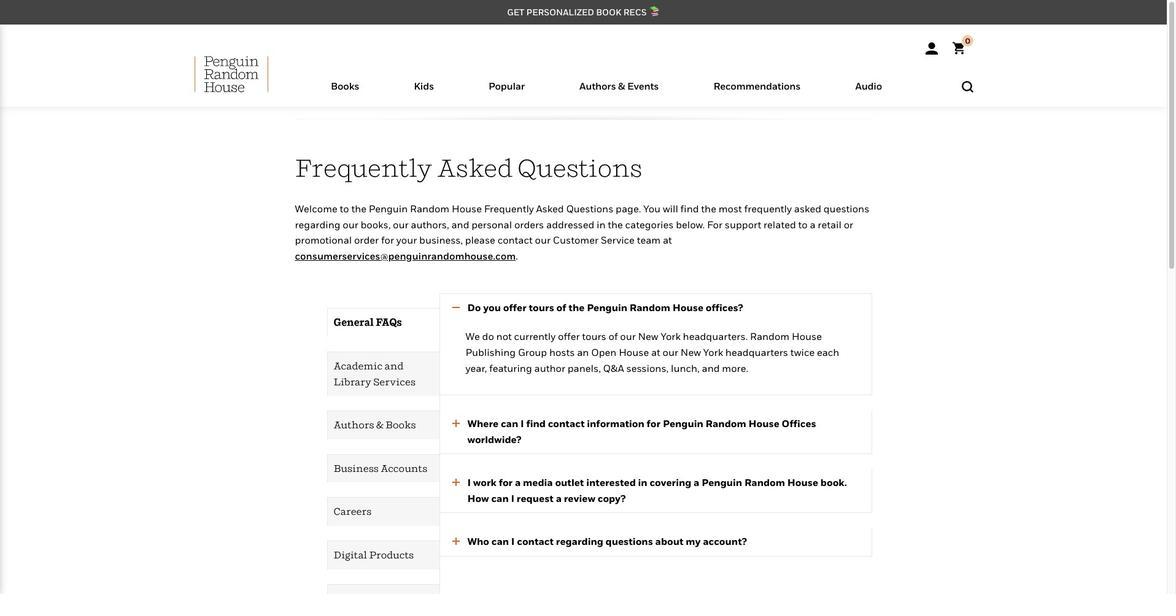 Task type: vqa. For each thing, say whether or not it's contained in the screenshot.
the Open
yes



Task type: describe. For each thing, give the bounding box(es) containing it.
an
[[577, 346, 589, 359]]

general faqs link
[[328, 309, 439, 337]]

frequently
[[745, 203, 792, 215]]

i inside "where can i find contact information for penguin random house offices worldwide?"
[[521, 418, 524, 430]]

retail
[[818, 218, 842, 231]]

careers link
[[328, 498, 439, 526]]

academic and library services link
[[328, 352, 439, 396]]

📚
[[649, 7, 660, 17]]

random inside we do not currently offer tours of our new york headquarters. random house publishing group hosts an open house at our new york headquarters twice each year, featuring author panels, q&a sessions, lunch, and more.
[[751, 330, 790, 343]]

i left request
[[511, 492, 515, 505]]

my
[[686, 536, 701, 548]]

events
[[628, 80, 659, 92]]

for inside the i work for a media outlet interested in covering a penguin random house book. how can i request a review copy?
[[499, 477, 513, 489]]

twice
[[791, 346, 815, 359]]

2 vertical spatial contact
[[517, 536, 554, 548]]

book.
[[821, 477, 847, 489]]

outlet
[[555, 477, 584, 489]]

each
[[817, 346, 840, 359]]

1 horizontal spatial new
[[681, 346, 701, 359]]

0 vertical spatial new
[[638, 330, 659, 343]]

you
[[483, 302, 501, 314]]

careers
[[334, 506, 372, 518]]

authors & events button
[[552, 77, 687, 107]]

do you offer tours of the penguin random house offices?
[[468, 302, 743, 314]]

i work for a media outlet interested in covering a penguin random house book. how can i request a review copy?
[[468, 477, 847, 505]]

customer
[[553, 234, 599, 246]]

random inside welcome to the penguin random house frequently asked questions page. you will find the most frequently asked questions regarding our books, our authors, and personal orders addressed in the categories below. for support related to a retail or promotional order for your business, please contact our customer service team at consumerservices@penguinrandomhouse.com .
[[410, 203, 450, 215]]

for inside welcome to the penguin random house frequently asked questions page. you will find the most frequently asked questions regarding our books, our authors, and personal orders addressed in the categories below. for support related to a retail or promotional order for your business, please contact our customer service team at consumerservices@penguinrandomhouse.com .
[[381, 234, 394, 246]]

where can i find contact information for penguin random house offices worldwide?
[[468, 418, 817, 446]]

0 vertical spatial york
[[661, 330, 681, 343]]

penguin inside the i work for a media outlet interested in covering a penguin random house book. how can i request a review copy?
[[702, 477, 743, 489]]

1 vertical spatial to
[[799, 218, 808, 231]]

house up twice
[[792, 330, 822, 343]]

the up books,
[[352, 203, 367, 215]]

tours inside we do not currently offer tours of our new york headquarters. random house publishing group hosts an open house at our new york headquarters twice each year, featuring author panels, q&a sessions, lunch, and more.
[[582, 330, 607, 343]]

worldwide?
[[468, 433, 522, 446]]

for inside "where can i find contact information for penguin random house offices worldwide?"
[[647, 418, 661, 430]]

recommendations
[[714, 80, 801, 92]]

random inside "where can i find contact information for penguin random house offices worldwide?"
[[706, 418, 747, 430]]

frequently inside welcome to the penguin random house frequently asked questions page. you will find the most frequently asked questions regarding our books, our authors, and personal orders addressed in the categories below. for support related to a retail or promotional order for your business, please contact our customer service team at consumerservices@penguinrandomhouse.com .
[[484, 203, 534, 215]]

you
[[644, 203, 661, 215]]

about
[[656, 536, 684, 548]]

audio
[[856, 80, 883, 92]]

a inside welcome to the penguin random house frequently asked questions page. you will find the most frequently asked questions regarding our books, our authors, and personal orders addressed in the categories below. for support related to a retail or promotional order for your business, please contact our customer service team at consumerservices@penguinrandomhouse.com .
[[810, 218, 816, 231]]

books link
[[331, 80, 359, 107]]

work
[[473, 477, 497, 489]]

general
[[334, 317, 374, 329]]

offer inside we do not currently offer tours of our new york headquarters. random house publishing group hosts an open house at our new york headquarters twice each year, featuring author panels, q&a sessions, lunch, and more.
[[558, 330, 580, 343]]

business,
[[419, 234, 463, 246]]

currently
[[514, 330, 556, 343]]

the up "for"
[[702, 203, 717, 215]]

faqs
[[376, 317, 402, 329]]

who can i contact regarding questions about my account?
[[468, 536, 747, 548]]

where
[[468, 418, 499, 430]]

we do not currently offer tours of our new york headquarters. random house publishing group hosts an open house at our new york headquarters twice each year, featuring author panels, q&a sessions, lunch, and more.
[[466, 330, 840, 375]]

do you offer tours of the penguin random house offices? link
[[440, 301, 859, 316]]

get personalized book recs 📚 link
[[507, 7, 660, 17]]

audio link
[[856, 80, 883, 107]]

questions inside welcome to the penguin random house frequently asked questions page. you will find the most frequently asked questions regarding our books, our authors, and personal orders addressed in the categories below. for support related to a retail or promotional order for your business, please contact our customer service team at consumerservices@penguinrandomhouse.com .
[[567, 203, 614, 215]]

book
[[596, 7, 622, 17]]

request
[[517, 492, 554, 505]]

our down orders
[[535, 234, 551, 246]]

consumerservices@penguinrandomhouse.com
[[295, 250, 516, 262]]

our up your
[[393, 218, 409, 231]]

orders
[[515, 218, 544, 231]]

services
[[374, 376, 416, 388]]

popular
[[489, 80, 525, 92]]

kids link
[[414, 80, 434, 107]]

related
[[764, 218, 796, 231]]

digital products link
[[328, 542, 439, 570]]

where can i find contact information for penguin random house offices worldwide? link
[[440, 416, 859, 448]]

addressed
[[547, 218, 595, 231]]

hosts
[[550, 346, 575, 359]]

search image
[[962, 81, 974, 93]]

how
[[468, 492, 489, 505]]

0 horizontal spatial frequently
[[295, 153, 432, 182]]

open
[[592, 346, 617, 359]]

offices?
[[706, 302, 743, 314]]

interested
[[587, 477, 636, 489]]

digital
[[334, 549, 367, 561]]

main navigation element
[[164, 56, 1003, 107]]

house inside the i work for a media outlet interested in covering a penguin random house book. how can i request a review copy?
[[788, 477, 819, 489]]

account?
[[703, 536, 747, 548]]

or
[[844, 218, 854, 231]]

authors & books
[[334, 419, 416, 431]]

frequently asked questions
[[295, 153, 643, 182]]

shopping cart image
[[953, 35, 974, 55]]

featuring
[[489, 362, 532, 375]]

team
[[637, 234, 661, 246]]

kids button
[[387, 77, 462, 107]]

find inside welcome to the penguin random house frequently asked questions page. you will find the most frequently asked questions regarding our books, our authors, and personal orders addressed in the categories below. for support related to a retail or promotional order for your business, please contact our customer service team at consumerservices@penguinrandomhouse.com .
[[681, 203, 699, 215]]

business accounts
[[334, 462, 428, 475]]

our up order
[[343, 218, 359, 231]]

.
[[516, 250, 518, 262]]

media
[[523, 477, 553, 489]]

a left media
[[515, 477, 521, 489]]

personalized
[[527, 7, 594, 17]]

in inside the i work for a media outlet interested in covering a penguin random house book. how can i request a review copy?
[[638, 477, 648, 489]]

find inside "where can i find contact information for penguin random house offices worldwide?"
[[527, 418, 546, 430]]

below.
[[676, 218, 705, 231]]

general faqs
[[334, 317, 402, 329]]

who can i contact regarding questions about my account? link
[[440, 535, 859, 550]]

welcome to the penguin random house frequently asked questions page. you will find the most frequently asked questions regarding our books, our authors, and personal orders addressed in the categories below. for support related to a retail or promotional order for your business, please contact our customer service team at consumerservices@penguinrandomhouse.com .
[[295, 203, 870, 262]]

menu containing general faqs
[[295, 309, 439, 594]]



Task type: locate. For each thing, give the bounding box(es) containing it.
frequently up books,
[[295, 153, 432, 182]]

menu
[[295, 309, 439, 594]]

and up services
[[385, 360, 404, 372]]

2 vertical spatial can
[[492, 536, 509, 548]]

penguin inside welcome to the penguin random house frequently asked questions page. you will find the most frequently asked questions regarding our books, our authors, and personal orders addressed in the categories below. for support related to a retail or promotional order for your business, please contact our customer service team at consumerservices@penguinrandomhouse.com .
[[369, 203, 408, 215]]

york down headquarters.
[[704, 346, 724, 359]]

0 horizontal spatial tours
[[529, 302, 554, 314]]

0 vertical spatial asked
[[437, 153, 513, 182]]

authors,
[[411, 218, 449, 231]]

academic
[[334, 360, 383, 372]]

house
[[452, 203, 482, 215], [673, 302, 704, 314], [792, 330, 822, 343], [619, 346, 649, 359], [749, 418, 780, 430], [788, 477, 819, 489]]

0 vertical spatial for
[[381, 234, 394, 246]]

0 horizontal spatial asked
[[437, 153, 513, 182]]

a
[[810, 218, 816, 231], [515, 477, 521, 489], [694, 477, 700, 489], [556, 492, 562, 505]]

products
[[369, 549, 414, 561]]

information
[[587, 418, 645, 430]]

penguin inside "where can i find contact information for penguin random house offices worldwide?"
[[663, 418, 704, 430]]

offer right you
[[503, 302, 527, 314]]

of inside we do not currently offer tours of our new york headquarters. random house publishing group hosts an open house at our new york headquarters twice each year, featuring author panels, q&a sessions, lunch, and more.
[[609, 330, 618, 343]]

york up lunch, at bottom
[[661, 330, 681, 343]]

books inside books popup button
[[331, 80, 359, 92]]

0 vertical spatial can
[[501, 418, 519, 430]]

in up service
[[597, 218, 606, 231]]

for
[[381, 234, 394, 246], [647, 418, 661, 430], [499, 477, 513, 489]]

can right who on the left of page
[[492, 536, 509, 548]]

1 horizontal spatial books
[[386, 419, 416, 431]]

offices
[[782, 418, 817, 430]]

can inside the i work for a media outlet interested in covering a penguin random house book. how can i request a review copy?
[[492, 492, 509, 505]]

will
[[663, 203, 679, 215]]

do
[[482, 330, 494, 343]]

1 vertical spatial in
[[638, 477, 648, 489]]

not
[[497, 330, 512, 343]]

& left events
[[618, 80, 625, 92]]

& inside 'menu'
[[376, 419, 384, 431]]

questions inside welcome to the penguin random house frequently asked questions page. you will find the most frequently asked questions regarding our books, our authors, and personal orders addressed in the categories below. for support related to a retail or promotional order for your business, please contact our customer service team at consumerservices@penguinrandomhouse.com .
[[824, 203, 870, 215]]

0 vertical spatial find
[[681, 203, 699, 215]]

regarding down review
[[556, 536, 604, 548]]

publishing
[[466, 346, 516, 359]]

can
[[501, 418, 519, 430], [492, 492, 509, 505], [492, 536, 509, 548]]

1 vertical spatial asked
[[537, 203, 564, 215]]

find right "where"
[[527, 418, 546, 430]]

recommendations button
[[687, 77, 828, 107]]

the up an
[[569, 302, 585, 314]]

can right how
[[492, 492, 509, 505]]

penguin right covering
[[702, 477, 743, 489]]

0 vertical spatial regarding
[[295, 218, 341, 231]]

page.
[[616, 203, 641, 215]]

and inside academic and library services
[[385, 360, 404, 372]]

0 horizontal spatial york
[[661, 330, 681, 343]]

house up sessions, on the right
[[619, 346, 649, 359]]

support
[[725, 218, 762, 231]]

our up lunch, at bottom
[[663, 346, 679, 359]]

of inside do you offer tours of the penguin random house offices? link
[[557, 302, 567, 314]]

contact inside "where can i find contact information for penguin random house offices worldwide?"
[[548, 418, 585, 430]]

consumerservices@penguinrandomhouse.com link
[[295, 250, 516, 262]]

1 horizontal spatial of
[[609, 330, 618, 343]]

order
[[354, 234, 379, 246]]

1 horizontal spatial asked
[[537, 203, 564, 215]]

&
[[618, 80, 625, 92], [376, 419, 384, 431]]

new down do you offer tours of the penguin random house offices? link at the bottom
[[638, 330, 659, 343]]

new up lunch, at bottom
[[681, 346, 701, 359]]

1 vertical spatial tours
[[582, 330, 607, 343]]

penguin
[[369, 203, 408, 215], [587, 302, 628, 314], [663, 418, 704, 430], [702, 477, 743, 489]]

tours up currently
[[529, 302, 554, 314]]

can for who
[[492, 536, 509, 548]]

1 vertical spatial of
[[609, 330, 618, 343]]

do
[[468, 302, 481, 314]]

we
[[466, 330, 480, 343]]

at right team
[[663, 234, 672, 246]]

for right work
[[499, 477, 513, 489]]

1 horizontal spatial to
[[799, 218, 808, 231]]

& for books
[[376, 419, 384, 431]]

find up below.
[[681, 203, 699, 215]]

penguin down lunch, at bottom
[[663, 418, 704, 430]]

panels,
[[568, 362, 601, 375]]

a down asked
[[810, 218, 816, 231]]

books inside authors & books link
[[386, 419, 416, 431]]

in left covering
[[638, 477, 648, 489]]

books,
[[361, 218, 391, 231]]

your
[[397, 234, 417, 246]]

1 vertical spatial questions
[[567, 203, 614, 215]]

at inside welcome to the penguin random house frequently asked questions page. you will find the most frequently asked questions regarding our books, our authors, and personal orders addressed in the categories below. for support related to a retail or promotional order for your business, please contact our customer service team at consumerservices@penguinrandomhouse.com .
[[663, 234, 672, 246]]

please
[[465, 234, 496, 246]]

authors for authors & books
[[334, 419, 374, 431]]

& up "business accounts"
[[376, 419, 384, 431]]

0 vertical spatial of
[[557, 302, 567, 314]]

a down outlet
[[556, 492, 562, 505]]

authors
[[580, 80, 616, 92], [334, 419, 374, 431]]

tours
[[529, 302, 554, 314], [582, 330, 607, 343]]

authors for authors & events
[[580, 80, 616, 92]]

0 vertical spatial questions
[[824, 203, 870, 215]]

0 vertical spatial authors
[[580, 80, 616, 92]]

asked up personal at the top
[[437, 153, 513, 182]]

the
[[352, 203, 367, 215], [702, 203, 717, 215], [608, 218, 623, 231], [569, 302, 585, 314]]

house inside "where can i find contact information for penguin random house offices worldwide?"
[[749, 418, 780, 430]]

penguin up books,
[[369, 203, 408, 215]]

0 horizontal spatial for
[[381, 234, 394, 246]]

at up sessions, on the right
[[652, 346, 661, 359]]

a right covering
[[694, 477, 700, 489]]

0 horizontal spatial questions
[[606, 536, 653, 548]]

our up q&a
[[620, 330, 636, 343]]

1 vertical spatial york
[[704, 346, 724, 359]]

the up service
[[608, 218, 623, 231]]

house left book. at the bottom right of page
[[788, 477, 819, 489]]

get
[[507, 7, 525, 17]]

contact left information
[[548, 418, 585, 430]]

group
[[518, 346, 547, 359]]

random inside the i work for a media outlet interested in covering a penguin random house book. how can i request a review copy?
[[745, 477, 785, 489]]

1 horizontal spatial authors
[[580, 80, 616, 92]]

0 horizontal spatial at
[[652, 346, 661, 359]]

authors & events
[[580, 80, 659, 92]]

can inside "where can i find contact information for penguin random house offices worldwide?"
[[501, 418, 519, 430]]

0 horizontal spatial new
[[638, 330, 659, 343]]

regarding inside who can i contact regarding questions about my account? link
[[556, 536, 604, 548]]

0 horizontal spatial authors
[[334, 419, 374, 431]]

1 horizontal spatial frequently
[[484, 203, 534, 215]]

1 vertical spatial frequently
[[484, 203, 534, 215]]

tours up open
[[582, 330, 607, 343]]

and inside welcome to the penguin random house frequently asked questions page. you will find the most frequently asked questions regarding our books, our authors, and personal orders addressed in the categories below. for support related to a retail or promotional order for your business, please contact our customer service team at consumerservices@penguinrandomhouse.com .
[[452, 218, 470, 231]]

sessions,
[[627, 362, 669, 375]]

1 horizontal spatial &
[[618, 80, 625, 92]]

1 vertical spatial can
[[492, 492, 509, 505]]

house left offices? on the bottom right
[[673, 302, 704, 314]]

who
[[468, 536, 489, 548]]

0 vertical spatial frequently
[[295, 153, 432, 182]]

0 horizontal spatial offer
[[503, 302, 527, 314]]

for left your
[[381, 234, 394, 246]]

1 vertical spatial questions
[[606, 536, 653, 548]]

offer up hosts
[[558, 330, 580, 343]]

house inside welcome to the penguin random house frequently asked questions page. you will find the most frequently asked questions regarding our books, our authors, and personal orders addressed in the categories below. for support related to a retail or promotional order for your business, please contact our customer service team at consumerservices@penguinrandomhouse.com .
[[452, 203, 482, 215]]

penguin up open
[[587, 302, 628, 314]]

0 horizontal spatial books
[[331, 80, 359, 92]]

more.
[[722, 362, 749, 375]]

1 horizontal spatial york
[[704, 346, 724, 359]]

of
[[557, 302, 567, 314], [609, 330, 618, 343]]

questions
[[518, 153, 643, 182], [567, 203, 614, 215]]

questions left about
[[606, 536, 653, 548]]

contact
[[498, 234, 533, 246], [548, 418, 585, 430], [517, 536, 554, 548]]

contact down request
[[517, 536, 554, 548]]

random
[[410, 203, 450, 215], [630, 302, 671, 314], [751, 330, 790, 343], [706, 418, 747, 430], [745, 477, 785, 489]]

sign in image
[[926, 42, 938, 55]]

0 horizontal spatial of
[[557, 302, 567, 314]]

headquarters.
[[683, 330, 748, 343]]

i right who on the left of page
[[511, 536, 515, 548]]

& inside 'link'
[[618, 80, 625, 92]]

new
[[638, 330, 659, 343], [681, 346, 701, 359]]

1 vertical spatial for
[[647, 418, 661, 430]]

books
[[331, 80, 359, 92], [386, 419, 416, 431]]

i work for a media outlet interested in covering a penguin random house book. how can i request a review copy? link
[[440, 475, 859, 507]]

can up the worldwide?
[[501, 418, 519, 430]]

0 horizontal spatial find
[[527, 418, 546, 430]]

and
[[452, 218, 470, 231], [385, 360, 404, 372], [702, 362, 720, 375]]

asked
[[437, 153, 513, 182], [537, 203, 564, 215]]

authors down "library" on the bottom left of the page
[[334, 419, 374, 431]]

to right welcome
[[340, 203, 349, 215]]

asked
[[795, 203, 822, 215]]

and left more.
[[702, 362, 720, 375]]

to down asked
[[799, 218, 808, 231]]

0 horizontal spatial in
[[597, 218, 606, 231]]

1 horizontal spatial questions
[[824, 203, 870, 215]]

0 vertical spatial offer
[[503, 302, 527, 314]]

2 horizontal spatial for
[[647, 418, 661, 430]]

find
[[681, 203, 699, 215], [527, 418, 546, 430]]

audio button
[[828, 77, 910, 107]]

i
[[521, 418, 524, 430], [468, 477, 471, 489], [511, 492, 515, 505], [511, 536, 515, 548]]

for right information
[[647, 418, 661, 430]]

2 horizontal spatial and
[[702, 362, 720, 375]]

i left work
[[468, 477, 471, 489]]

house left offices on the right
[[749, 418, 780, 430]]

library
[[334, 376, 372, 388]]

1 vertical spatial contact
[[548, 418, 585, 430]]

i up the worldwide?
[[521, 418, 524, 430]]

our
[[343, 218, 359, 231], [393, 218, 409, 231], [535, 234, 551, 246], [620, 330, 636, 343], [663, 346, 679, 359]]

of up open
[[609, 330, 618, 343]]

0 vertical spatial at
[[663, 234, 672, 246]]

1 vertical spatial new
[[681, 346, 701, 359]]

0 horizontal spatial and
[[385, 360, 404, 372]]

popular button
[[462, 77, 552, 107]]

0 horizontal spatial to
[[340, 203, 349, 215]]

contact inside welcome to the penguin random house frequently asked questions page. you will find the most frequently asked questions regarding our books, our authors, and personal orders addressed in the categories below. for support related to a retail or promotional order for your business, please contact our customer service team at consumerservices@penguinrandomhouse.com .
[[498, 234, 533, 246]]

asked up addressed
[[537, 203, 564, 215]]

questions up or
[[824, 203, 870, 215]]

categories
[[626, 218, 674, 231]]

authors inside 'link'
[[580, 80, 616, 92]]

0 vertical spatial books
[[331, 80, 359, 92]]

york
[[661, 330, 681, 343], [704, 346, 724, 359]]

author
[[535, 362, 566, 375]]

1 horizontal spatial find
[[681, 203, 699, 215]]

and up business,
[[452, 218, 470, 231]]

accounts
[[381, 462, 428, 475]]

1 vertical spatial at
[[652, 346, 661, 359]]

0 vertical spatial contact
[[498, 234, 533, 246]]

promotional
[[295, 234, 352, 246]]

2 vertical spatial for
[[499, 477, 513, 489]]

asked inside welcome to the penguin random house frequently asked questions page. you will find the most frequently asked questions regarding our books, our authors, and personal orders addressed in the categories below. for support related to a retail or promotional order for your business, please contact our customer service team at consumerservices@penguinrandomhouse.com .
[[537, 203, 564, 215]]

0 vertical spatial &
[[618, 80, 625, 92]]

regarding inside welcome to the penguin random house frequently asked questions page. you will find the most frequently asked questions regarding our books, our authors, and personal orders addressed in the categories below. for support related to a retail or promotional order for your business, please contact our customer service team at consumerservices@penguinrandomhouse.com .
[[295, 218, 341, 231]]

1 horizontal spatial tours
[[582, 330, 607, 343]]

1 vertical spatial find
[[527, 418, 546, 430]]

1 vertical spatial authors
[[334, 419, 374, 431]]

recommendations link
[[714, 80, 801, 107]]

get personalized book recs 📚
[[507, 7, 660, 17]]

business
[[334, 462, 379, 475]]

authors left events
[[580, 80, 616, 92]]

copy?
[[598, 492, 626, 505]]

lunch,
[[671, 362, 700, 375]]

1 horizontal spatial for
[[499, 477, 513, 489]]

of up hosts
[[557, 302, 567, 314]]

0 horizontal spatial regarding
[[295, 218, 341, 231]]

in inside welcome to the penguin random house frequently asked questions page. you will find the most frequently asked questions regarding our books, our authors, and personal orders addressed in the categories below. for support related to a retail or promotional order for your business, please contact our customer service team at consumerservices@penguinrandomhouse.com .
[[597, 218, 606, 231]]

regarding down welcome
[[295, 218, 341, 231]]

and inside we do not currently offer tours of our new york headquarters. random house publishing group hosts an open house at our new york headquarters twice each year, featuring author panels, q&a sessions, lunch, and more.
[[702, 362, 720, 375]]

review
[[564, 492, 596, 505]]

penguin random house image
[[194, 56, 268, 93]]

at
[[663, 234, 672, 246], [652, 346, 661, 359]]

0 vertical spatial to
[[340, 203, 349, 215]]

digital products
[[334, 549, 414, 561]]

house up personal at the top
[[452, 203, 482, 215]]

0 horizontal spatial &
[[376, 419, 384, 431]]

0 vertical spatial questions
[[518, 153, 643, 182]]

to
[[340, 203, 349, 215], [799, 218, 808, 231]]

contact up .
[[498, 234, 533, 246]]

frequently
[[295, 153, 432, 182], [484, 203, 534, 215]]

questions
[[824, 203, 870, 215], [606, 536, 653, 548]]

authors inside 'menu'
[[334, 419, 374, 431]]

1 horizontal spatial at
[[663, 234, 672, 246]]

1 vertical spatial regarding
[[556, 536, 604, 548]]

q&a
[[603, 362, 624, 375]]

books button
[[304, 77, 387, 107]]

can for where
[[501, 418, 519, 430]]

1 vertical spatial books
[[386, 419, 416, 431]]

1 vertical spatial offer
[[558, 330, 580, 343]]

0 vertical spatial tours
[[529, 302, 554, 314]]

year,
[[466, 362, 487, 375]]

1 horizontal spatial and
[[452, 218, 470, 231]]

1 horizontal spatial regarding
[[556, 536, 604, 548]]

1 horizontal spatial in
[[638, 477, 648, 489]]

& for events
[[618, 80, 625, 92]]

1 horizontal spatial offer
[[558, 330, 580, 343]]

1 vertical spatial &
[[376, 419, 384, 431]]

0 vertical spatial in
[[597, 218, 606, 231]]

frequently up personal at the top
[[484, 203, 534, 215]]

in
[[597, 218, 606, 231], [638, 477, 648, 489]]

at inside we do not currently offer tours of our new york headquarters. random house publishing group hosts an open house at our new york headquarters twice each year, featuring author panels, q&a sessions, lunch, and more.
[[652, 346, 661, 359]]

personal
[[472, 218, 512, 231]]



